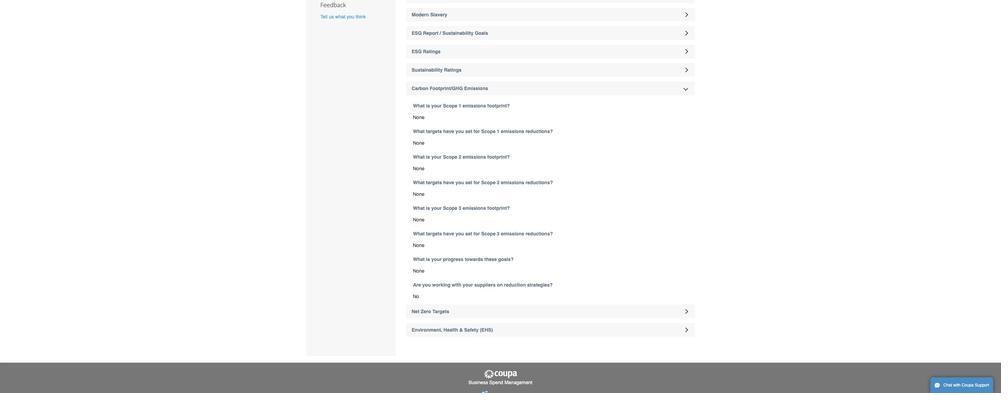 Task type: locate. For each thing, give the bounding box(es) containing it.
1 have from the top
[[443, 129, 454, 134]]

0 vertical spatial 2
[[459, 154, 462, 160]]

tell us what you think button
[[321, 13, 366, 20]]

2 for from the top
[[474, 180, 480, 185]]

targets
[[433, 309, 449, 314]]

1 reductions? from the top
[[526, 129, 553, 134]]

4 what from the top
[[413, 180, 425, 185]]

set for 3
[[465, 231, 472, 237]]

0 horizontal spatial with
[[452, 282, 461, 288]]

1 what from the top
[[413, 103, 425, 109]]

footprint? for what is your scope 2 emissions footprint?
[[488, 154, 510, 160]]

you for what targets have you set for scope 3 emissions reductions?
[[456, 231, 464, 237]]

reductions?
[[526, 129, 553, 134], [526, 180, 553, 185], [526, 231, 553, 237]]

ratings up carbon footprint/ghg emissions
[[444, 67, 462, 73]]

what targets have you set for scope 3 emissions reductions?
[[413, 231, 553, 237]]

suppliers
[[474, 282, 496, 288]]

esg inside esg report / sustainability goals dropdown button
[[412, 30, 422, 36]]

1 targets from the top
[[426, 129, 442, 134]]

you up what is your scope 2 emissions footprint?
[[456, 129, 464, 134]]

progress
[[443, 257, 464, 262]]

2 set from the top
[[465, 180, 472, 185]]

working
[[432, 282, 451, 288]]

(ehs)
[[480, 327, 493, 333]]

2 targets from the top
[[426, 180, 442, 185]]

footprint? down what targets have you set for scope 2 emissions reductions?
[[488, 205, 510, 211]]

for for 1
[[474, 129, 480, 134]]

net zero targets heading
[[406, 305, 695, 318]]

1 vertical spatial with
[[954, 383, 961, 388]]

1 esg from the top
[[412, 30, 422, 36]]

carbon footprint/ghg emissions button
[[406, 82, 695, 95]]

footprint? for what is your scope 3 emissions footprint?
[[488, 205, 510, 211]]

towards
[[465, 257, 483, 262]]

3 have from the top
[[443, 231, 454, 237]]

environment, health & safety (ehs)
[[412, 327, 493, 333]]

1 footprint? from the top
[[488, 103, 510, 109]]

2 what from the top
[[413, 129, 425, 134]]

3 targets from the top
[[426, 231, 442, 237]]

your
[[431, 103, 442, 109], [431, 154, 442, 160], [431, 205, 442, 211], [431, 257, 442, 262], [463, 282, 473, 288]]

3 set from the top
[[465, 231, 472, 237]]

3 is from the top
[[426, 205, 430, 211]]

no
[[413, 294, 419, 299]]

footprint?
[[488, 103, 510, 109], [488, 154, 510, 160], [488, 205, 510, 211]]

you for what targets have you set for scope 1 emissions reductions?
[[456, 129, 464, 134]]

0 horizontal spatial 1
[[459, 103, 462, 109]]

1 vertical spatial targets
[[426, 180, 442, 185]]

1 horizontal spatial with
[[954, 383, 961, 388]]

3 none from the top
[[413, 166, 425, 171]]

set up what is your scope 2 emissions footprint?
[[465, 129, 472, 134]]

1 set from the top
[[465, 129, 472, 134]]

footprint/ghg
[[430, 86, 463, 91]]

heading
[[406, 0, 695, 3]]

for up what is your scope 2 emissions footprint?
[[474, 129, 480, 134]]

for
[[474, 129, 480, 134], [474, 180, 480, 185], [474, 231, 480, 237]]

esg for esg ratings
[[412, 49, 422, 54]]

esg left report
[[412, 30, 422, 36]]

0 vertical spatial sustainability
[[443, 30, 474, 36]]

for up towards
[[474, 231, 480, 237]]

have up progress
[[443, 231, 454, 237]]

us
[[329, 14, 334, 20]]

what for what is your scope 3 emissions footprint?
[[413, 205, 425, 211]]

you left think
[[347, 14, 355, 20]]

is for what is your scope 3 emissions footprint?
[[426, 205, 430, 211]]

safety
[[464, 327, 479, 333]]

emissions
[[463, 103, 486, 109], [501, 129, 524, 134], [463, 154, 486, 160], [501, 180, 524, 185], [463, 205, 486, 211], [501, 231, 524, 237]]

these
[[485, 257, 497, 262]]

3 footprint? from the top
[[488, 205, 510, 211]]

2 vertical spatial have
[[443, 231, 454, 237]]

with right chat at bottom
[[954, 383, 961, 388]]

1 vertical spatial 3
[[497, 231, 500, 237]]

esg for esg report / sustainability goals
[[412, 30, 422, 36]]

chat
[[944, 383, 952, 388]]

you inside button
[[347, 14, 355, 20]]

what
[[413, 103, 425, 109], [413, 129, 425, 134], [413, 154, 425, 160], [413, 180, 425, 185], [413, 205, 425, 211], [413, 231, 425, 237], [413, 257, 425, 262]]

chat with coupa support button
[[931, 378, 994, 393]]

&
[[460, 327, 463, 333]]

2 esg from the top
[[412, 49, 422, 54]]

0 vertical spatial have
[[443, 129, 454, 134]]

you
[[347, 14, 355, 20], [456, 129, 464, 134], [456, 180, 464, 185], [456, 231, 464, 237], [422, 282, 431, 288]]

what
[[335, 14, 345, 20]]

2
[[459, 154, 462, 160], [497, 180, 500, 185]]

6 what from the top
[[413, 231, 425, 237]]

sustainability
[[443, 30, 474, 36], [412, 67, 443, 73]]

0 vertical spatial esg
[[412, 30, 422, 36]]

what for what is your scope 2 emissions footprint?
[[413, 154, 425, 160]]

2 vertical spatial footprint?
[[488, 205, 510, 211]]

0 horizontal spatial 2
[[459, 154, 462, 160]]

0 vertical spatial targets
[[426, 129, 442, 134]]

ratings
[[423, 49, 441, 54], [444, 67, 462, 73]]

3 for from the top
[[474, 231, 480, 237]]

1 horizontal spatial 2
[[497, 180, 500, 185]]

1 none from the top
[[413, 115, 425, 120]]

set
[[465, 129, 472, 134], [465, 180, 472, 185], [465, 231, 472, 237]]

0 vertical spatial for
[[474, 129, 480, 134]]

sustainability right /
[[443, 30, 474, 36]]

business
[[469, 380, 488, 385]]

what is your scope 1 emissions footprint?
[[413, 103, 510, 109]]

you down what is your scope 3 emissions footprint?
[[456, 231, 464, 237]]

1 vertical spatial footprint?
[[488, 154, 510, 160]]

0 horizontal spatial ratings
[[423, 49, 441, 54]]

none
[[413, 115, 425, 120], [413, 140, 425, 146], [413, 166, 425, 171], [413, 191, 425, 197], [413, 217, 425, 223], [413, 243, 425, 248], [413, 268, 425, 274]]

have
[[443, 129, 454, 134], [443, 180, 454, 185], [443, 231, 454, 237]]

0 vertical spatial reductions?
[[526, 129, 553, 134]]

slavery
[[430, 12, 447, 17]]

sustainability down esg ratings
[[412, 67, 443, 73]]

2 vertical spatial set
[[465, 231, 472, 237]]

have up what is your scope 2 emissions footprint?
[[443, 129, 454, 134]]

1 for from the top
[[474, 129, 480, 134]]

1 horizontal spatial ratings
[[444, 67, 462, 73]]

have up what is your scope 3 emissions footprint?
[[443, 180, 454, 185]]

esg up sustainability ratings
[[412, 49, 422, 54]]

0 vertical spatial footprint?
[[488, 103, 510, 109]]

2 footprint? from the top
[[488, 154, 510, 160]]

ratings down report
[[423, 49, 441, 54]]

0 vertical spatial set
[[465, 129, 472, 134]]

1 vertical spatial ratings
[[444, 67, 462, 73]]

2 reductions? from the top
[[526, 180, 553, 185]]

scope
[[443, 103, 458, 109], [481, 129, 496, 134], [443, 154, 458, 160], [481, 180, 496, 185], [443, 205, 458, 211], [481, 231, 496, 237]]

footprint? down emissions
[[488, 103, 510, 109]]

targets
[[426, 129, 442, 134], [426, 180, 442, 185], [426, 231, 442, 237]]

with
[[452, 282, 461, 288], [954, 383, 961, 388]]

environment, health & safety (ehs) heading
[[406, 323, 695, 337]]

1 vertical spatial for
[[474, 180, 480, 185]]

0 vertical spatial ratings
[[423, 49, 441, 54]]

1 vertical spatial 1
[[497, 129, 500, 134]]

2 is from the top
[[426, 154, 430, 160]]

set up what is your scope 3 emissions footprint?
[[465, 180, 472, 185]]

2 vertical spatial reductions?
[[526, 231, 553, 237]]

net zero targets
[[412, 309, 449, 314]]

what is your progress towards these goals?
[[413, 257, 514, 262]]

footprint? up what targets have you set for scope 2 emissions reductions?
[[488, 154, 510, 160]]

3 reductions? from the top
[[526, 231, 553, 237]]

for up what is your scope 3 emissions footprint?
[[474, 180, 480, 185]]

what is your scope 2 emissions footprint?
[[413, 154, 510, 160]]

1 vertical spatial esg
[[412, 49, 422, 54]]

with inside button
[[954, 383, 961, 388]]

1 is from the top
[[426, 103, 430, 109]]

modern slavery
[[412, 12, 447, 17]]

esg report / sustainability goals heading
[[406, 26, 695, 40]]

esg
[[412, 30, 422, 36], [412, 49, 422, 54]]

1 vertical spatial reductions?
[[526, 180, 553, 185]]

targets for what targets have you set for scope 3 emissions reductions?
[[426, 231, 442, 237]]

you right are
[[422, 282, 431, 288]]

4 is from the top
[[426, 257, 430, 262]]

esg inside esg ratings dropdown button
[[412, 49, 422, 54]]

1 vertical spatial 2
[[497, 180, 500, 185]]

what for what is your scope 1 emissions footprint?
[[413, 103, 425, 109]]

reductions? for what targets have you set for scope 3 emissions reductions?
[[526, 231, 553, 237]]

is
[[426, 103, 430, 109], [426, 154, 430, 160], [426, 205, 430, 211], [426, 257, 430, 262]]

what for what targets have you set for scope 2 emissions reductions?
[[413, 180, 425, 185]]

with right working
[[452, 282, 461, 288]]

2 vertical spatial for
[[474, 231, 480, 237]]

1 vertical spatial have
[[443, 180, 454, 185]]

esg ratings button
[[406, 45, 695, 58]]

5 what from the top
[[413, 205, 425, 211]]

0 vertical spatial with
[[452, 282, 461, 288]]

3
[[459, 205, 462, 211], [497, 231, 500, 237]]

have for what targets have you set for scope 3 emissions reductions?
[[443, 231, 454, 237]]

is for what is your scope 2 emissions footprint?
[[426, 154, 430, 160]]

health
[[444, 327, 458, 333]]

think
[[356, 14, 366, 20]]

1
[[459, 103, 462, 109], [497, 129, 500, 134]]

zero
[[421, 309, 431, 314]]

have for what targets have you set for scope 2 emissions reductions?
[[443, 180, 454, 185]]

modern slavery button
[[406, 8, 695, 22]]

for for 2
[[474, 180, 480, 185]]

for for 3
[[474, 231, 480, 237]]

1 vertical spatial set
[[465, 180, 472, 185]]

1 horizontal spatial 3
[[497, 231, 500, 237]]

you up what is your scope 3 emissions footprint?
[[456, 180, 464, 185]]

2 have from the top
[[443, 180, 454, 185]]

0 horizontal spatial 3
[[459, 205, 462, 211]]

2 vertical spatial targets
[[426, 231, 442, 237]]

7 what from the top
[[413, 257, 425, 262]]

3 what from the top
[[413, 154, 425, 160]]

set up towards
[[465, 231, 472, 237]]

have for what targets have you set for scope 1 emissions reductions?
[[443, 129, 454, 134]]

feedback
[[321, 1, 346, 9]]

is for what is your progress towards these goals?
[[426, 257, 430, 262]]



Task type: describe. For each thing, give the bounding box(es) containing it.
you for tell us what you think
[[347, 14, 355, 20]]

what is your scope 3 emissions footprint?
[[413, 205, 510, 211]]

carbon footprint/ghg emissions
[[412, 86, 488, 91]]

esg report / sustainability goals
[[412, 30, 488, 36]]

tell us what you think
[[321, 14, 366, 20]]

modern
[[412, 12, 429, 17]]

on
[[497, 282, 503, 288]]

sustainability ratings button
[[406, 63, 695, 77]]

set for 2
[[465, 180, 472, 185]]

ratings for sustainability ratings
[[444, 67, 462, 73]]

5 none from the top
[[413, 217, 425, 223]]

environment, health & safety (ehs) button
[[406, 323, 695, 337]]

net
[[412, 309, 420, 314]]

footprint? for what is your scope 1 emissions footprint?
[[488, 103, 510, 109]]

carbon
[[412, 86, 429, 91]]

support
[[975, 383, 990, 388]]

4 none from the top
[[413, 191, 425, 197]]

spend
[[490, 380, 503, 385]]

1 horizontal spatial 1
[[497, 129, 500, 134]]

sustainability ratings heading
[[406, 63, 695, 77]]

2 none from the top
[[413, 140, 425, 146]]

business spend management
[[469, 380, 533, 385]]

net zero targets button
[[406, 305, 695, 318]]

report
[[423, 30, 439, 36]]

you for what targets have you set for scope 2 emissions reductions?
[[456, 180, 464, 185]]

are
[[413, 282, 421, 288]]

environment,
[[412, 327, 442, 333]]

what targets have you set for scope 1 emissions reductions?
[[413, 129, 553, 134]]

your for what is your progress towards these goals?
[[431, 257, 442, 262]]

coupa
[[962, 383, 974, 388]]

7 none from the top
[[413, 268, 425, 274]]

/
[[440, 30, 441, 36]]

is for what is your scope 1 emissions footprint?
[[426, 103, 430, 109]]

reduction
[[504, 282, 526, 288]]

esg ratings heading
[[406, 45, 695, 58]]

esg ratings
[[412, 49, 441, 54]]

what targets have you set for scope 2 emissions reductions?
[[413, 180, 553, 185]]

goals
[[475, 30, 488, 36]]

are you working with your suppliers on reduction strategies?
[[413, 282, 553, 288]]

sustainability ratings
[[412, 67, 462, 73]]

reductions? for what targets have you set for scope 2 emissions reductions?
[[526, 180, 553, 185]]

your for what is your scope 1 emissions footprint?
[[431, 103, 442, 109]]

coupa supplier portal image
[[484, 370, 518, 379]]

your for what is your scope 2 emissions footprint?
[[431, 154, 442, 160]]

strategies?
[[527, 282, 553, 288]]

your for what is your scope 3 emissions footprint?
[[431, 205, 442, 211]]

1 vertical spatial sustainability
[[412, 67, 443, 73]]

what for what is your progress towards these goals?
[[413, 257, 425, 262]]

6 none from the top
[[413, 243, 425, 248]]

chat with coupa support
[[944, 383, 990, 388]]

reductions? for what targets have you set for scope 1 emissions reductions?
[[526, 129, 553, 134]]

ratings for esg ratings
[[423, 49, 441, 54]]

what for what targets have you set for scope 1 emissions reductions?
[[413, 129, 425, 134]]

tell
[[321, 14, 328, 20]]

carbon footprint/ghg emissions heading
[[406, 82, 695, 95]]

esg report / sustainability goals button
[[406, 26, 695, 40]]

targets for what targets have you set for scope 2 emissions reductions?
[[426, 180, 442, 185]]

what for what targets have you set for scope 3 emissions reductions?
[[413, 231, 425, 237]]

modern slavery heading
[[406, 8, 695, 22]]

emissions
[[464, 86, 488, 91]]

set for 1
[[465, 129, 472, 134]]

goals?
[[498, 257, 514, 262]]

targets for what targets have you set for scope 1 emissions reductions?
[[426, 129, 442, 134]]

management
[[505, 380, 533, 385]]

0 vertical spatial 1
[[459, 103, 462, 109]]

0 vertical spatial 3
[[459, 205, 462, 211]]



Task type: vqa. For each thing, say whether or not it's contained in the screenshot.
the bottommost Set
yes



